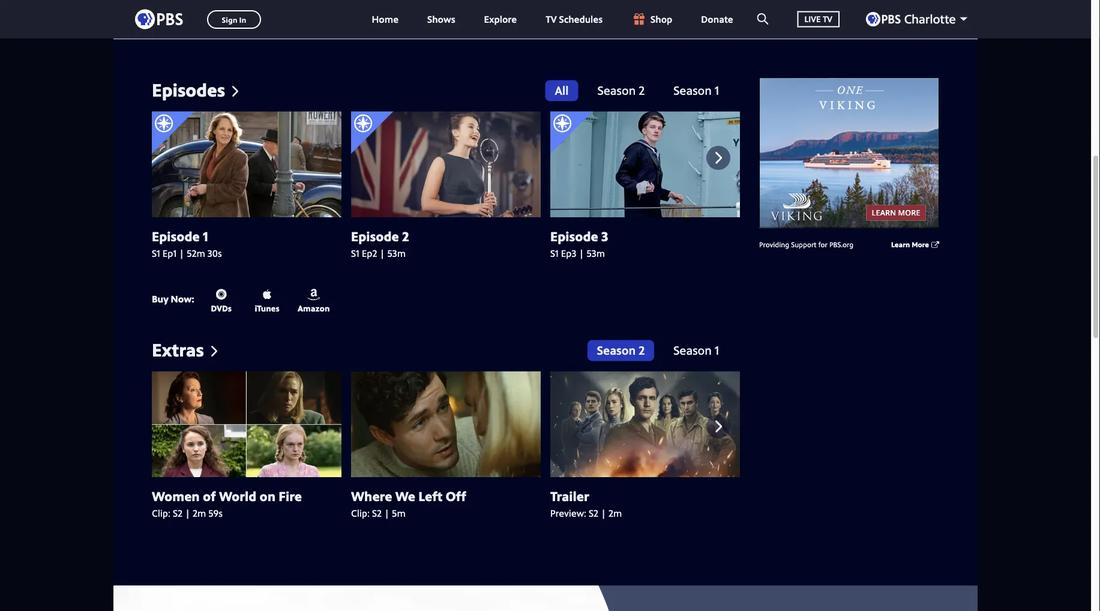 Task type: vqa. For each thing, say whether or not it's contained in the screenshot.
From
no



Task type: locate. For each thing, give the bounding box(es) containing it.
2 clip: from the left
[[351, 507, 370, 520]]

| left 5m
[[384, 507, 390, 520]]

video thumbnail: world on fire where we left off image
[[351, 372, 541, 477]]

| down women
[[185, 507, 190, 520]]

s2 down women
[[173, 507, 183, 520]]

tv
[[546, 13, 557, 25], [823, 13, 833, 25]]

s1
[[152, 247, 160, 260], [351, 247, 360, 260], [551, 247, 559, 260]]

1 episode from the left
[[152, 227, 200, 245]]

season 2
[[598, 82, 645, 99], [598, 342, 645, 359]]

explore
[[484, 13, 517, 25]]

0 horizontal spatial clip:
[[152, 507, 171, 520]]

53m inside the episode 3 s1 ep3 | 53m
[[587, 247, 605, 260]]

53m down 3
[[587, 247, 605, 260]]

video thumbnail: world on fire episode 3 image
[[551, 111, 741, 217]]

2 horizontal spatial s2
[[589, 507, 599, 520]]

| inside trailer preview: s2 | 2m
[[601, 507, 607, 520]]

episode 2 s1 ep2 | 53m
[[351, 227, 409, 260]]

0 horizontal spatial 2m
[[193, 507, 206, 520]]

support
[[792, 240, 817, 250]]

2 2m from the left
[[609, 507, 622, 520]]

2
[[639, 82, 645, 99], [402, 227, 409, 245], [639, 342, 645, 359]]

episode up ep2
[[351, 227, 399, 245]]

2 passport image from the left
[[351, 111, 394, 154]]

0 horizontal spatial 53m
[[388, 247, 406, 260]]

|
[[179, 247, 185, 260], [380, 247, 385, 260], [579, 247, 585, 260], [185, 507, 190, 520], [384, 507, 390, 520], [601, 507, 607, 520]]

s1 left ep2
[[351, 247, 360, 260]]

3 episode from the left
[[551, 227, 599, 245]]

1 2m from the left
[[193, 507, 206, 520]]

1 horizontal spatial s1
[[351, 247, 360, 260]]

s2 inside the where we left off clip: s2 | 5m
[[372, 507, 382, 520]]

0 vertical spatial 1
[[715, 82, 720, 99]]

| inside women of world on fire clip: s2 | 2m 59s
[[185, 507, 190, 520]]

52m
[[187, 247, 205, 260]]

episode for episode 1
[[152, 227, 200, 245]]

where
[[351, 487, 392, 505]]

women of world on fire link
[[152, 487, 332, 505]]

1 vertical spatial 1
[[203, 227, 208, 245]]

53m
[[388, 247, 406, 260], [587, 247, 605, 260]]

1 region from the top
[[152, 111, 741, 260]]

live tv link
[[786, 0, 852, 38]]

2 horizontal spatial s1
[[551, 247, 559, 260]]

tv right live
[[823, 13, 833, 25]]

video thumbnail: world on fire episode 2 image
[[351, 111, 541, 217]]

passport image for episode 2
[[351, 111, 394, 154]]

all
[[555, 82, 569, 99]]

episode up ep3
[[551, 227, 599, 245]]

3 s1 from the left
[[551, 247, 559, 260]]

shows
[[428, 13, 456, 25]]

s2
[[173, 507, 183, 520], [372, 507, 382, 520], [589, 507, 599, 520]]

passport image for episode 3
[[551, 111, 593, 154]]

episode inside the episode 3 s1 ep3 | 53m
[[551, 227, 599, 245]]

s2 inside women of world on fire clip: s2 | 2m 59s
[[173, 507, 183, 520]]

53m right ep2
[[388, 247, 406, 260]]

2 s1 from the left
[[351, 247, 360, 260]]

1 horizontal spatial episode
[[351, 227, 399, 245]]

1 53m from the left
[[388, 247, 406, 260]]

1 horizontal spatial passport image
[[351, 111, 394, 154]]

s1 inside episode 2 s1 ep2 | 53m
[[351, 247, 360, 260]]

2 season 1 from the top
[[674, 342, 720, 359]]

season
[[598, 82, 636, 99], [674, 82, 712, 99], [598, 342, 636, 359], [674, 342, 712, 359]]

video thumbnail: world on fire women of world on fire image
[[152, 372, 342, 477]]

episode 3 link
[[551, 227, 731, 245]]

s1 for episode 1
[[152, 247, 160, 260]]

pbs.org
[[830, 240, 854, 250]]

s2 right "preview:" in the bottom of the page
[[589, 507, 599, 520]]

region containing women of world on fire
[[152, 372, 741, 538]]

0 horizontal spatial s1
[[152, 247, 160, 260]]

1 clip: from the left
[[152, 507, 171, 520]]

2 region from the top
[[152, 372, 741, 538]]

2 53m from the left
[[587, 247, 605, 260]]

episode inside episode 2 s1 ep2 | 53m
[[351, 227, 399, 245]]

| inside episode 1 s1 ep1 | 52m 30s
[[179, 247, 185, 260]]

| right ep3
[[579, 247, 585, 260]]

1 s2 from the left
[[173, 507, 183, 520]]

trailer preview: s2 | 2m
[[551, 487, 622, 520]]

for
[[819, 240, 828, 250]]

region
[[152, 111, 741, 260], [152, 372, 741, 538]]

0 vertical spatial region
[[152, 111, 741, 260]]

2m left 59s
[[193, 507, 206, 520]]

2m
[[193, 507, 206, 520], [609, 507, 622, 520]]

1 vertical spatial region
[[152, 372, 741, 538]]

ep3
[[561, 247, 577, 260]]

amazon link
[[298, 289, 330, 314]]

donate
[[702, 13, 734, 25]]

3 passport image from the left
[[551, 111, 593, 154]]

episode inside episode 1 s1 ep1 | 52m 30s
[[152, 227, 200, 245]]

itunes link
[[246, 289, 288, 314]]

fire
[[279, 487, 302, 505]]

extras
[[152, 338, 204, 362]]

tv schedules link
[[534, 0, 615, 38]]

1 horizontal spatial clip:
[[351, 507, 370, 520]]

s1 left ep1
[[152, 247, 160, 260]]

0 horizontal spatial tv
[[546, 13, 557, 25]]

clip:
[[152, 507, 171, 520], [351, 507, 370, 520]]

s1 for episode 2
[[351, 247, 360, 260]]

1
[[715, 82, 720, 99], [203, 227, 208, 245], [715, 342, 720, 359]]

explore link
[[472, 0, 529, 38]]

30s
[[208, 247, 222, 260]]

episode for episode 3
[[551, 227, 599, 245]]

0 horizontal spatial s2
[[173, 507, 183, 520]]

s1 for episode 3
[[551, 247, 559, 260]]

2 episode from the left
[[351, 227, 399, 245]]

2 horizontal spatial episode
[[551, 227, 599, 245]]

| right "preview:" in the bottom of the page
[[601, 507, 607, 520]]

1 horizontal spatial tv
[[823, 13, 833, 25]]

0 vertical spatial 2
[[639, 82, 645, 99]]

providing
[[760, 240, 790, 250]]

| inside the where we left off clip: s2 | 5m
[[384, 507, 390, 520]]

episode
[[152, 227, 200, 245], [351, 227, 399, 245], [551, 227, 599, 245]]

53m inside episode 2 s1 ep2 | 53m
[[388, 247, 406, 260]]

s2 down where
[[372, 507, 382, 520]]

0 vertical spatial season 1
[[674, 82, 720, 99]]

passport image
[[152, 111, 194, 154], [351, 111, 394, 154], [551, 111, 593, 154]]

0 horizontal spatial passport image
[[152, 111, 194, 154]]

learn more link
[[892, 240, 930, 250]]

| right ep1
[[179, 247, 185, 260]]

2 s2 from the left
[[372, 507, 382, 520]]

on
[[260, 487, 276, 505]]

s1 inside the episode 3 s1 ep3 | 53m
[[551, 247, 559, 260]]

2 horizontal spatial passport image
[[551, 111, 593, 154]]

2m down trailer link
[[609, 507, 622, 520]]

interview with gregg sulkin image
[[114, 586, 631, 611]]

episode 3 s1 ep3 | 53m
[[551, 227, 609, 260]]

women
[[152, 487, 200, 505]]

1 s1 from the left
[[152, 247, 160, 260]]

1 vertical spatial season 1
[[674, 342, 720, 359]]

where we left off clip: s2 | 5m
[[351, 487, 467, 520]]

3 s2 from the left
[[589, 507, 599, 520]]

1 horizontal spatial 53m
[[587, 247, 605, 260]]

s1 inside episode 1 s1 ep1 | 52m 30s
[[152, 247, 160, 260]]

1 horizontal spatial 2m
[[609, 507, 622, 520]]

1 horizontal spatial s2
[[372, 507, 382, 520]]

0 horizontal spatial episode
[[152, 227, 200, 245]]

clip: down women
[[152, 507, 171, 520]]

amazon
[[298, 302, 330, 314]]

search image
[[758, 13, 769, 25]]

season 1
[[674, 82, 720, 99], [674, 342, 720, 359]]

live tv
[[805, 13, 833, 25]]

region containing episode 1
[[152, 111, 741, 260]]

clip: down where
[[351, 507, 370, 520]]

tv schedules
[[546, 13, 603, 25]]

episode up ep1
[[152, 227, 200, 245]]

s1 left ep3
[[551, 247, 559, 260]]

| right ep2
[[380, 247, 385, 260]]

1 passport image from the left
[[152, 111, 194, 154]]

tv left schedules
[[546, 13, 557, 25]]

1 vertical spatial 2
[[402, 227, 409, 245]]



Task type: describe. For each thing, give the bounding box(es) containing it.
2 vertical spatial 2
[[639, 342, 645, 359]]

off
[[446, 487, 467, 505]]

1 season 1 from the top
[[674, 82, 720, 99]]

tv inside tv schedules link
[[546, 13, 557, 25]]

0 vertical spatial season 2
[[598, 82, 645, 99]]

live
[[805, 13, 821, 25]]

trailer
[[551, 487, 590, 505]]

episode 1 link
[[152, 227, 332, 245]]

home link
[[360, 0, 411, 38]]

59s
[[209, 507, 223, 520]]

5m
[[392, 507, 406, 520]]

2 inside episode 2 s1 ep2 | 53m
[[402, 227, 409, 245]]

ep2
[[362, 247, 377, 260]]

preview:
[[551, 507, 587, 520]]

| inside episode 2 s1 ep2 | 53m
[[380, 247, 385, 260]]

clip: inside women of world on fire clip: s2 | 2m 59s
[[152, 507, 171, 520]]

providing support for pbs.org
[[760, 240, 854, 250]]

1 inside episode 1 s1 ep1 | 52m 30s
[[203, 227, 208, 245]]

donate link
[[690, 0, 746, 38]]

2 vertical spatial 1
[[715, 342, 720, 359]]

more
[[912, 240, 930, 250]]

next slide image
[[710, 415, 728, 439]]

ep1
[[163, 247, 177, 260]]

now:
[[171, 293, 194, 305]]

episode 1 s1 ep1 | 52m 30s
[[152, 227, 222, 260]]

we
[[396, 487, 416, 505]]

video thumbnail: world on fire trailer image
[[551, 372, 741, 477]]

home
[[372, 13, 399, 25]]

passport image for episode 1
[[152, 111, 194, 154]]

region for extras
[[152, 372, 741, 538]]

clip: inside the where we left off clip: s2 | 5m
[[351, 507, 370, 520]]

next slide image
[[710, 146, 728, 170]]

53m for 3
[[587, 247, 605, 260]]

3
[[602, 227, 609, 245]]

extras link
[[152, 338, 217, 362]]

pbs image
[[135, 6, 183, 33]]

left
[[419, 487, 443, 505]]

tv inside live tv link
[[823, 13, 833, 25]]

episode 2 link
[[351, 227, 532, 245]]

shop
[[651, 13, 673, 25]]

| inside the episode 3 s1 ep3 | 53m
[[579, 247, 585, 260]]

episodes
[[152, 78, 225, 102]]

trailer link
[[551, 487, 731, 505]]

region for episodes
[[152, 111, 741, 260]]

shop link
[[620, 0, 685, 38]]

dvds
[[211, 302, 232, 314]]

schedules
[[559, 13, 603, 25]]

pbs charlotte image
[[867, 12, 956, 26]]

women of world on fire clip: s2 | 2m 59s
[[152, 487, 302, 520]]

53m for 2
[[388, 247, 406, 260]]

where we left off link
[[351, 487, 532, 505]]

dvds link
[[211, 289, 232, 314]]

buy now:
[[152, 293, 194, 305]]

learn
[[892, 240, 911, 250]]

learn more
[[892, 240, 930, 250]]

2m inside women of world on fire clip: s2 | 2m 59s
[[193, 507, 206, 520]]

s2 inside trailer preview: s2 | 2m
[[589, 507, 599, 520]]

buy
[[152, 293, 169, 305]]

1 vertical spatial season 2
[[598, 342, 645, 359]]

advertisement region
[[760, 78, 940, 228]]

2m inside trailer preview: s2 | 2m
[[609, 507, 622, 520]]

shows link
[[416, 0, 468, 38]]

of
[[203, 487, 216, 505]]

episode for episode 2
[[351, 227, 399, 245]]

episodes link
[[152, 78, 238, 102]]

video thumbnail: world on fire episode 1 image
[[152, 111, 342, 217]]

world
[[219, 487, 257, 505]]

itunes
[[255, 302, 280, 314]]



